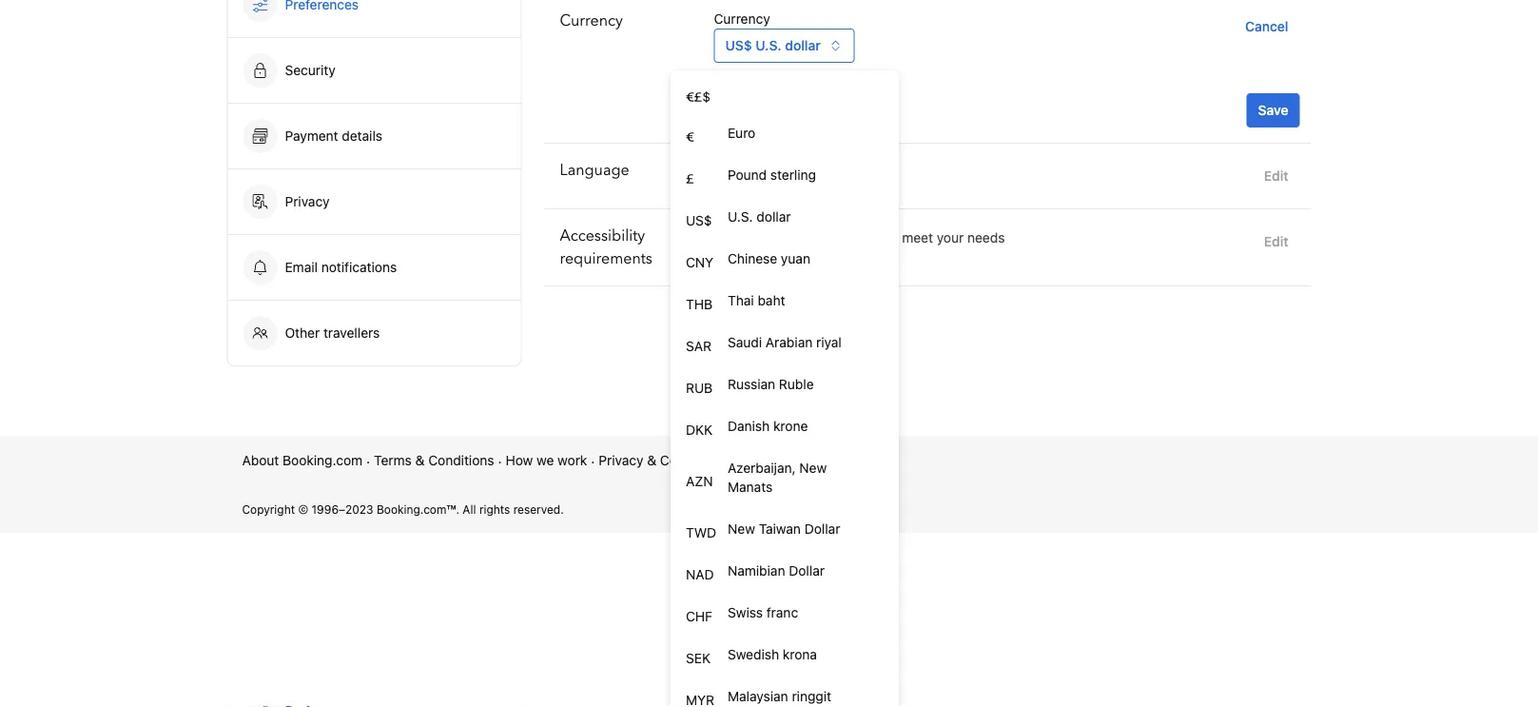 Task type: locate. For each thing, give the bounding box(es) containing it.
0 vertical spatial privacy
[[285, 194, 330, 209]]

u.s. up €£$ button
[[756, 38, 782, 53]]

edit
[[1265, 168, 1289, 184], [1265, 234, 1289, 249]]

0 horizontal spatial currency
[[560, 10, 623, 31]]

malaysian
[[728, 689, 789, 704]]

0 horizontal spatial new
[[728, 521, 756, 537]]

requirements
[[560, 248, 653, 269]]

rub
[[686, 380, 713, 396]]

1 vertical spatial us$
[[686, 213, 712, 228]]

currency
[[560, 10, 623, 31], [714, 11, 771, 27]]

notifications
[[321, 259, 397, 275]]

malaysian ringgit button
[[671, 676, 899, 707]]

privacy
[[285, 194, 330, 209], [599, 453, 644, 468]]

email notifications
[[285, 259, 397, 275]]

russian
[[728, 376, 776, 392]]

£
[[686, 171, 694, 187]]

€£$ button
[[671, 74, 899, 112]]

security link
[[228, 38, 521, 103]]

meet
[[903, 230, 934, 246]]

email
[[285, 259, 318, 275]]

0 vertical spatial us$
[[726, 38, 752, 53]]

help
[[782, 453, 810, 468]]

privacy & cookie statement link
[[599, 451, 770, 470]]

new
[[800, 460, 827, 476], [728, 521, 756, 537]]

& left cookie
[[647, 453, 657, 468]]

dollar right taiwan
[[805, 521, 841, 537]]

swedish krona
[[728, 647, 818, 662]]

other travellers
[[285, 325, 380, 341]]

u.s.
[[756, 38, 782, 53], [728, 209, 753, 225]]

manats
[[728, 479, 773, 495]]

0 vertical spatial edit button
[[1257, 159, 1297, 193]]

privacy link
[[228, 169, 521, 234]]

taiwan
[[759, 521, 801, 537]]

filter
[[714, 230, 745, 246]]

us$ u.s. dollar
[[726, 38, 821, 53]]

1 vertical spatial new
[[728, 521, 756, 537]]

dollar down the new taiwan dollar
[[789, 563, 825, 579]]

2 & from the left
[[647, 453, 657, 468]]

1 horizontal spatial new
[[800, 460, 827, 476]]

1 vertical spatial u.s.
[[728, 209, 753, 225]]

u.s. up filter
[[728, 209, 753, 225]]

krone
[[774, 418, 808, 434]]

accessibility requirements
[[560, 226, 653, 269]]

0 vertical spatial new
[[800, 460, 827, 476]]

©
[[298, 503, 309, 516]]

arabian
[[766, 335, 813, 350]]

dollar up €£$ button
[[786, 38, 821, 53]]

namibian
[[728, 563, 786, 579]]

don't
[[867, 230, 899, 246]]

1 & from the left
[[416, 453, 425, 468]]

azn
[[686, 473, 713, 489]]

us$ for us$ u.s. dollar
[[726, 38, 752, 53]]

about
[[242, 453, 279, 468]]

filter out properties that don't meet your needs
[[714, 230, 1005, 246]]

privacy right work
[[599, 453, 644, 468]]

edit for accessibility requirements
[[1265, 234, 1289, 249]]

new taiwan dollar
[[728, 521, 841, 537]]

danish krone
[[728, 418, 808, 434]]

us$ up cny
[[686, 213, 712, 228]]

sar
[[686, 338, 712, 354]]

needs
[[968, 230, 1005, 246]]

dollar
[[805, 521, 841, 537], [789, 563, 825, 579]]

copyright
[[242, 503, 295, 516]]

thai baht
[[728, 293, 786, 308]]

2 edit button from the top
[[1257, 225, 1297, 259]]

& inside 'link'
[[647, 453, 657, 468]]

1 vertical spatial edit button
[[1257, 225, 1297, 259]]

1 vertical spatial privacy
[[599, 453, 644, 468]]

0 vertical spatial u.s.
[[756, 38, 782, 53]]

1 horizontal spatial us$
[[726, 38, 752, 53]]

2 currency from the left
[[714, 11, 771, 27]]

1 vertical spatial edit
[[1265, 234, 1289, 249]]

payment details
[[285, 128, 386, 144]]

1 edit button from the top
[[1257, 159, 1297, 193]]

privacy for privacy & cookie statement
[[599, 453, 644, 468]]

0 vertical spatial edit
[[1265, 168, 1289, 184]]

0 horizontal spatial u.s.
[[728, 209, 753, 225]]

0 horizontal spatial us$
[[686, 213, 712, 228]]

sek
[[686, 651, 711, 666]]

krona
[[783, 647, 818, 662]]

dkk
[[686, 422, 713, 438]]

azerbaijan, new manats
[[728, 460, 827, 495]]

privacy for privacy
[[285, 194, 330, 209]]

edit button for accessibility requirements
[[1257, 225, 1297, 259]]

privacy & cookie statement
[[599, 453, 770, 468]]

franc
[[767, 605, 799, 621]]

malaysian ringgit
[[728, 689, 832, 704]]

0 vertical spatial dollar
[[805, 521, 841, 537]]

thb
[[686, 296, 713, 312]]

travellers
[[324, 325, 380, 341]]

privacy inside 'link'
[[599, 453, 644, 468]]

&
[[416, 453, 425, 468], [647, 453, 657, 468]]

& right terms
[[416, 453, 425, 468]]

us$ up €£$ button
[[726, 38, 752, 53]]

dollar up out
[[757, 209, 791, 225]]

cancel
[[1246, 19, 1289, 34]]

0 horizontal spatial &
[[416, 453, 425, 468]]

2 edit from the top
[[1265, 234, 1289, 249]]

chinese
[[728, 251, 778, 266]]

1 horizontal spatial currency
[[714, 11, 771, 27]]

0 horizontal spatial privacy
[[285, 194, 330, 209]]

us$ for us$
[[686, 213, 712, 228]]

payment
[[285, 128, 338, 144]]

accessibility
[[560, 226, 645, 246]]

all
[[463, 503, 476, 516]]

1 horizontal spatial privacy
[[599, 453, 644, 468]]

privacy down payment
[[285, 194, 330, 209]]

us$
[[726, 38, 752, 53], [686, 213, 712, 228]]

work
[[558, 453, 588, 468]]

€£$
[[686, 89, 711, 105]]

payment details link
[[228, 104, 521, 168]]

1 horizontal spatial &
[[647, 453, 657, 468]]

namibian dollar
[[728, 563, 825, 579]]

1 edit from the top
[[1265, 168, 1289, 184]]

pound
[[728, 167, 767, 183]]

1 vertical spatial dollar
[[789, 563, 825, 579]]

chinese yuan
[[728, 251, 811, 266]]



Task type: describe. For each thing, give the bounding box(es) containing it.
swiss
[[728, 605, 763, 621]]

how we work
[[506, 453, 588, 468]]

€
[[686, 129, 694, 145]]

help centre link
[[782, 451, 855, 470]]

centre
[[814, 453, 855, 468]]

1 horizontal spatial u.s.
[[756, 38, 782, 53]]

baht
[[758, 293, 786, 308]]

conditions
[[428, 453, 494, 468]]

russian ruble
[[728, 376, 814, 392]]

rights
[[480, 503, 510, 516]]

0 vertical spatial dollar
[[786, 38, 821, 53]]

american
[[745, 164, 803, 180]]

security
[[285, 62, 336, 78]]

about booking.com
[[242, 453, 363, 468]]

other travellers link
[[228, 301, 521, 365]]

cny
[[686, 255, 714, 270]]

edit button for language
[[1257, 159, 1297, 193]]

yuan
[[781, 251, 811, 266]]

out
[[749, 230, 769, 246]]

saudi
[[728, 335, 762, 350]]

how we work link
[[506, 451, 588, 470]]

danish
[[728, 418, 770, 434]]

cookie
[[660, 453, 703, 468]]

english
[[806, 164, 851, 180]]

email notifications link
[[228, 235, 521, 300]]

terms
[[374, 453, 412, 468]]

terms & conditions link
[[374, 451, 494, 470]]

statement
[[707, 453, 770, 468]]

& for terms
[[416, 453, 425, 468]]

save button
[[1247, 93, 1301, 128]]

nad
[[686, 567, 714, 582]]

ringgit
[[792, 689, 832, 704]]

saudi arabian riyal
[[728, 335, 842, 350]]

about booking.com link
[[242, 451, 363, 470]]

swedish
[[728, 647, 780, 662]]

swiss franc
[[728, 605, 799, 621]]

terms & conditions
[[374, 453, 494, 468]]

sterling
[[771, 167, 817, 183]]

u.s. dollar
[[728, 209, 791, 225]]

american english
[[745, 164, 851, 180]]

edit for language
[[1265, 168, 1289, 184]]

that
[[839, 230, 863, 246]]

help centre
[[782, 453, 855, 468]]

your
[[937, 230, 964, 246]]

& for privacy
[[647, 453, 657, 468]]

ruble
[[779, 376, 814, 392]]

how
[[506, 453, 533, 468]]

azerbaijan,
[[728, 460, 796, 476]]

euro
[[728, 125, 756, 141]]

riyal
[[817, 335, 842, 350]]

cancel button
[[1238, 10, 1297, 44]]

1 currency from the left
[[560, 10, 623, 31]]

booking.com™.
[[377, 503, 460, 516]]

save
[[1259, 102, 1289, 118]]

1 vertical spatial dollar
[[757, 209, 791, 225]]

thai
[[728, 293, 754, 308]]

language
[[560, 160, 630, 181]]

new inside azerbaijan, new manats
[[800, 460, 827, 476]]

details
[[342, 128, 383, 144]]

other
[[285, 325, 320, 341]]

chf
[[686, 609, 713, 624]]

pound sterling
[[728, 167, 817, 183]]

booking.com
[[283, 453, 363, 468]]

copyright © 1996–2023 booking.com™. all rights reserved.
[[242, 503, 564, 516]]

we
[[537, 453, 554, 468]]



Task type: vqa. For each thing, say whether or not it's contained in the screenshot.


